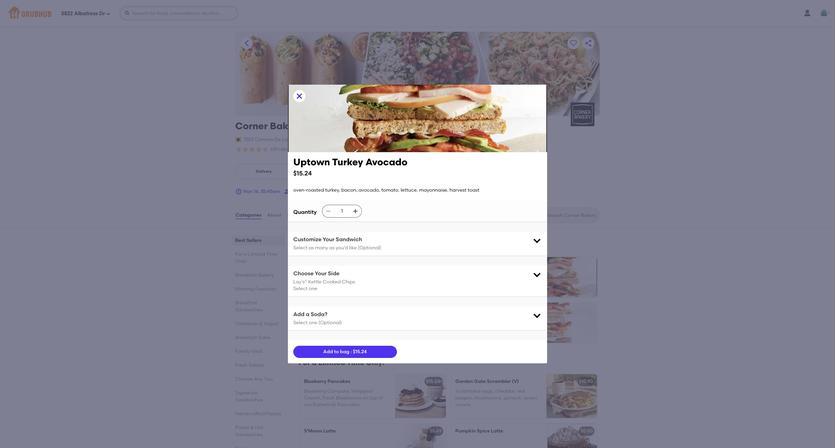 Task type: describe. For each thing, give the bounding box(es) containing it.
631 ratings
[[270, 147, 295, 152]]

oatmeals & yogurt tab
[[235, 320, 283, 328]]

family meal tab
[[235, 348, 283, 355]]

87
[[385, 147, 391, 152]]

turkey for uptown turkey avocado
[[506, 275, 521, 281]]

handcrafted pastas tab
[[235, 411, 283, 418]]

0 vertical spatial pancakes
[[328, 379, 350, 385]]

la
[[282, 137, 288, 142]]

add a soda? select one (optional)
[[293, 311, 342, 326]]

many
[[315, 245, 328, 251]]

oatmeals & yogurt
[[235, 321, 279, 327]]

spinach,
[[504, 395, 523, 401]]

any
[[254, 377, 263, 382]]

your for choose
[[315, 270, 327, 277]]

16,
[[254, 189, 260, 194]]

s'mores latte image
[[395, 424, 446, 448]]

yogurt
[[264, 321, 279, 327]]

one inside choose your side lay's® kettle cooked chips select one
[[309, 286, 317, 292]]

1 vertical spatial limited
[[318, 359, 345, 367]]

3822 albatross dr
[[61, 10, 105, 16]]

breakfast for breakfast sides
[[235, 335, 257, 341]]

morning favorites tab
[[235, 286, 283, 293]]

sellers for best sellers
[[247, 238, 262, 243]]

switch location button
[[317, 136, 353, 144]]

order inside button
[[320, 189, 332, 194]]

garden gate scrambler (v) image
[[547, 375, 597, 418]]

green
[[524, 395, 537, 401]]

3822
[[61, 10, 73, 16]]

most
[[299, 246, 310, 251]]

Search Corner Bakery search field
[[546, 212, 598, 219]]

svg image inside 1 button
[[820, 9, 828, 17]]

a inside for a limited time only!
[[244, 252, 247, 257]]

blueberries
[[336, 395, 361, 401]]

sides
[[258, 335, 270, 341]]

svg image for customize your sandwich
[[533, 236, 542, 245]]

oven-roasted turkey, bacon, avocado, tomato, lettuce, mayonnaise, harvest toast
[[293, 188, 480, 193]]

1 latte from the left
[[324, 429, 336, 434]]

switch
[[318, 137, 333, 142]]

good food
[[310, 147, 331, 152]]

svg image for 3822 albatross dr
[[125, 10, 130, 16]]

(v)
[[512, 379, 519, 385]]

caret left icon image
[[243, 39, 251, 47]]

signature
[[235, 390, 258, 396]]

uptown for uptown turkey avocado
[[487, 275, 505, 281]]

2 vertical spatial a
[[312, 359, 317, 367]]

1 vertical spatial time
[[347, 359, 364, 367]]

sellers for best sellers most ordered on grubhub
[[316, 236, 340, 244]]

select for customize
[[293, 245, 308, 251]]

choose your side lay's® kettle cooked chips select one
[[293, 270, 355, 292]]

roasted
[[306, 188, 324, 193]]

$0.00
[[581, 429, 593, 434]]

blueberry for blueberry pancakes
[[304, 379, 327, 385]]

albatross
[[74, 10, 98, 16]]

time
[[355, 147, 364, 152]]

best sellers
[[235, 238, 262, 243]]

categories button
[[235, 203, 262, 228]]

eggs,
[[482, 389, 494, 394]]

switch location
[[318, 137, 353, 142]]

& for hot
[[251, 425, 254, 431]]

turkey for uptown turkey avocado $15.24
[[332, 156, 363, 168]]

food
[[322, 147, 331, 152]]

tomato,
[[381, 188, 400, 193]]

uptown for uptown turkey avocado $15.24
[[293, 156, 330, 168]]

correct
[[397, 147, 412, 152]]

subscription pass image
[[235, 137, 242, 142]]

camino
[[255, 137, 273, 142]]

gate
[[474, 379, 486, 385]]

like
[[349, 245, 357, 251]]

choose any two tab
[[235, 376, 283, 383]]

1 as from the left
[[309, 245, 314, 251]]

fresh salads tab
[[235, 362, 283, 369]]

on time delivery
[[348, 147, 380, 152]]

good
[[310, 147, 321, 152]]

panini & hot sandwiches
[[235, 425, 264, 438]]

customize your sandwich select as many as you'd like (optional)
[[293, 236, 381, 251]]

option group containing pickup
[[235, 163, 351, 180]]

1 vertical spatial only!
[[366, 359, 385, 367]]

sandwich
[[336, 236, 362, 243]]

ste
[[303, 137, 310, 142]]

rustic italian $13.38
[[305, 321, 336, 335]]

:
[[351, 349, 352, 355]]

svg image for add a soda?
[[533, 311, 542, 320]]

breakfast sides
[[235, 335, 270, 341]]

$14.25 button
[[482, 303, 597, 343]]

for a limited time only! tab
[[235, 251, 283, 265]]

share icon image
[[585, 39, 593, 47]]

(optional) inside add a soda? select one (optional)
[[319, 320, 342, 326]]

2 latte from the left
[[491, 429, 503, 434]]

handcrafted
[[235, 411, 265, 417]]

$14.25
[[487, 329, 501, 335]]

best sellers most ordered on grubhub
[[299, 236, 358, 251]]

breakfast sandwiches
[[235, 300, 263, 313]]

uptown turkey avocado button
[[482, 257, 597, 298]]

Input item quantity number field
[[335, 205, 350, 217]]

s'mores
[[304, 429, 322, 434]]

quantity
[[293, 209, 317, 215]]

fresh inside blueberry compote, whipped cream, fresh blueberries on top of our buttermilk pancakes
[[323, 395, 335, 401]]

uptown turkey avocado
[[487, 275, 543, 281]]

bag
[[340, 349, 350, 355]]

signature sandwiches
[[235, 390, 263, 403]]

pepper,
[[456, 395, 473, 401]]

panini
[[235, 425, 249, 431]]

best sellers tab
[[235, 237, 283, 244]]

lay's®
[[293, 279, 307, 285]]

soda?
[[311, 311, 328, 318]]

$5.69
[[430, 429, 442, 434]]

on inside best sellers most ordered on grubhub
[[330, 246, 336, 251]]

breakfast sandwiches tab
[[235, 300, 283, 314]]

people icon image
[[284, 188, 291, 195]]

garden
[[456, 379, 473, 385]]

pumpkin spice latte
[[456, 429, 503, 434]]

main navigation navigation
[[0, 0, 835, 26]]

toast
[[468, 188, 480, 193]]

add to bag : $15.24
[[323, 349, 367, 355]]

93
[[299, 147, 304, 152]]

(optional) inside customize your sandwich select as many as you'd like (optional)
[[358, 245, 381, 251]]

blueberry pancakes image
[[395, 375, 446, 418]]



Task type: vqa. For each thing, say whether or not it's contained in the screenshot.
Select corresponding to Customize
yes



Task type: locate. For each thing, give the bounding box(es) containing it.
& inside panini & hot sandwiches
[[251, 425, 254, 431]]

1 horizontal spatial $15.24
[[353, 349, 367, 355]]

about button
[[267, 203, 282, 228]]

pickup
[[316, 166, 329, 171]]

1 vertical spatial breakfast
[[235, 300, 257, 306]]

your inside choose your side lay's® kettle cooked chips select one
[[315, 270, 327, 277]]

choose for any
[[235, 377, 253, 382]]

svg image inside main navigation navigation
[[125, 10, 130, 16]]

only!
[[235, 259, 247, 264], [366, 359, 385, 367]]

breakfast sides tab
[[235, 334, 283, 341]]

uptown inside the uptown turkey avocado button
[[487, 275, 505, 281]]

1 vertical spatial (optional)
[[319, 320, 342, 326]]

sandwiches down signature
[[235, 397, 263, 403]]

mushrooms,
[[474, 395, 502, 401]]

svg image inside nov 16, 10:45am 'button'
[[235, 188, 242, 195]]

on inside blueberry compote, whipped cream, fresh blueberries on top of our buttermilk pancakes
[[363, 395, 368, 401]]

sellers inside tab
[[247, 238, 262, 243]]

reviews button
[[287, 203, 307, 228]]

select down customize
[[293, 245, 308, 251]]

0 horizontal spatial a
[[244, 252, 247, 257]]

0 vertical spatial breakfast
[[235, 273, 257, 278]]

$15.24 inside uptown turkey avocado $15.24
[[293, 170, 312, 177]]

2 one from the top
[[309, 320, 317, 326]]

blueberry for blueberry compote, whipped cream, fresh blueberries on top of our buttermilk pancakes
[[304, 389, 326, 394]]

fresh up buttermilk
[[323, 395, 335, 401]]

add
[[293, 311, 305, 318], [323, 349, 333, 355]]

0 horizontal spatial fresh
[[235, 363, 248, 368]]

0 vertical spatial limited
[[248, 252, 265, 257]]

0 horizontal spatial avocado
[[366, 156, 408, 168]]

ratings
[[279, 147, 295, 152]]

best for best sellers most ordered on grubhub
[[299, 236, 314, 244]]

select down lay's®
[[293, 286, 308, 292]]

nov 16, 10:45am
[[243, 189, 280, 194]]

your for customize
[[323, 236, 335, 243]]

best inside best sellers most ordered on grubhub
[[299, 236, 314, 244]]

choose for your
[[293, 270, 314, 277]]

$13.38
[[305, 329, 319, 335]]

avocado inside uptown turkey avocado $15.24
[[366, 156, 408, 168]]

on down whipped
[[363, 395, 368, 401]]

sandwiches up oatmeals
[[235, 307, 263, 313]]

0 vertical spatial for
[[235, 252, 243, 257]]

1 vertical spatial &
[[251, 425, 254, 431]]

blueberry inside blueberry compote, whipped cream, fresh blueberries on top of our buttermilk pancakes
[[304, 389, 326, 394]]

whipped
[[351, 389, 372, 394]]

for a limited time only!
[[235, 252, 278, 264], [299, 359, 385, 367]]

2 horizontal spatial a
[[312, 359, 317, 367]]

fresh down family
[[235, 363, 248, 368]]

1 vertical spatial select
[[293, 286, 308, 292]]

time down best sellers tab
[[266, 252, 278, 257]]

family meal
[[235, 349, 263, 355]]

bakery up favorites
[[258, 273, 274, 278]]

1 horizontal spatial fresh
[[323, 395, 335, 401]]

breakfast
[[235, 273, 257, 278], [235, 300, 257, 306], [235, 335, 257, 341]]

3 select from the top
[[293, 320, 308, 326]]

latte right spice
[[491, 429, 503, 434]]

as
[[309, 245, 314, 251], [329, 245, 335, 251]]

(optional) down soda?
[[319, 320, 342, 326]]

save this restaurant image
[[570, 39, 578, 47]]

2 blueberry from the top
[[304, 389, 326, 394]]

group
[[305, 189, 318, 194]]

2 vertical spatial $15.24
[[426, 379, 440, 385]]

0 horizontal spatial $15.24
[[293, 170, 312, 177]]

0 horizontal spatial for
[[235, 252, 243, 257]]

0 vertical spatial time
[[266, 252, 278, 257]]

of
[[379, 395, 383, 401]]

only! inside for a limited time only!
[[235, 259, 247, 264]]

pancakes up compote,
[[328, 379, 350, 385]]

only! up breakfast bakery
[[235, 259, 247, 264]]

90
[[337, 147, 342, 152]]

1 vertical spatial a
[[306, 311, 310, 318]]

1 vertical spatial bakery
[[258, 273, 274, 278]]

limited down to at the left of page
[[318, 359, 345, 367]]

1 vertical spatial turkey
[[506, 275, 521, 281]]

best up 'for a limited time only!' tab
[[235, 238, 245, 243]]

0 horizontal spatial &
[[251, 425, 254, 431]]

morning
[[235, 286, 254, 292]]

bacon,
[[342, 188, 358, 193]]

scrambled
[[456, 389, 481, 394]]

grubhub
[[337, 246, 358, 251]]

select for add
[[293, 320, 308, 326]]

on
[[348, 147, 354, 152]]

1
[[828, 10, 830, 16]]

turkey inside uptown turkey avocado $15.24
[[332, 156, 363, 168]]

0 vertical spatial add
[[293, 311, 305, 318]]

0 horizontal spatial as
[[309, 245, 314, 251]]

customize
[[293, 236, 322, 243]]

(optional) right like
[[358, 245, 381, 251]]

start
[[292, 189, 304, 194]]

(optional)
[[358, 245, 381, 251], [319, 320, 342, 326]]

cooked
[[323, 279, 341, 285]]

breakfast up morning
[[235, 273, 257, 278]]

1 horizontal spatial limited
[[318, 359, 345, 367]]

one inside add a soda? select one (optional)
[[309, 320, 317, 326]]

0 vertical spatial for a limited time only!
[[235, 252, 278, 264]]

add for add to bag
[[323, 349, 333, 355]]

lettuce,
[[401, 188, 418, 193]]

choose inside choose your side lay's® kettle cooked chips select one
[[293, 270, 314, 277]]

for inside for a limited time only!
[[235, 252, 243, 257]]

0 horizontal spatial uptown
[[293, 156, 330, 168]]

on right many
[[330, 246, 336, 251]]

time inside tab
[[266, 252, 278, 257]]

1 vertical spatial pancakes
[[337, 402, 360, 408]]

pastas
[[266, 411, 281, 417]]

1 horizontal spatial order
[[413, 147, 423, 152]]

fresh
[[235, 363, 248, 368], [323, 395, 335, 401]]

sandwiches for signature
[[235, 397, 263, 403]]

for
[[235, 252, 243, 257], [299, 359, 310, 367]]

as down customize
[[309, 245, 314, 251]]

scrambled eggs, cheddar, red pepper, mushrooms, spinach, green onions
[[456, 389, 537, 408]]

as left you'd
[[329, 245, 335, 251]]

svg image
[[820, 9, 828, 17], [106, 12, 110, 16], [295, 92, 304, 100], [235, 188, 242, 195], [353, 209, 358, 214]]

0 vertical spatial $15.24
[[293, 170, 312, 177]]

select inside add a soda? select one (optional)
[[293, 320, 308, 326]]

1 vertical spatial your
[[315, 270, 327, 277]]

1 horizontal spatial time
[[347, 359, 364, 367]]

delivery
[[365, 147, 380, 152]]

1 horizontal spatial avocado
[[522, 275, 543, 281]]

1 vertical spatial sandwiches
[[235, 397, 263, 403]]

0 vertical spatial &
[[259, 321, 263, 327]]

3
[[312, 137, 314, 142]]

1 one from the top
[[309, 286, 317, 292]]

$15.24 left garden
[[426, 379, 440, 385]]

0 horizontal spatial limited
[[248, 252, 265, 257]]

0 horizontal spatial for a limited time only!
[[235, 252, 278, 264]]

sellers inside best sellers most ordered on grubhub
[[316, 236, 340, 244]]

0 horizontal spatial best
[[235, 238, 245, 243]]

best for best sellers
[[235, 238, 245, 243]]

1 vertical spatial choose
[[235, 377, 253, 382]]

choose
[[293, 270, 314, 277], [235, 377, 253, 382]]

reina
[[289, 137, 302, 142]]

2 vertical spatial sandwiches
[[235, 432, 263, 438]]

uptown turkey avocado $15.24
[[293, 156, 408, 177]]

select inside choose your side lay's® kettle cooked chips select one
[[293, 286, 308, 292]]

garden gate scrambler (v)
[[456, 379, 519, 385]]

s'mores latte
[[304, 429, 336, 434]]

location
[[334, 137, 353, 142]]

save this restaurant button
[[568, 37, 580, 49]]

1 horizontal spatial turkey
[[506, 275, 521, 281]]

best inside tab
[[235, 238, 245, 243]]

2 horizontal spatial $15.24
[[426, 379, 440, 385]]

breakfast for breakfast bakery
[[235, 273, 257, 278]]

top
[[370, 395, 377, 401]]

2 vertical spatial select
[[293, 320, 308, 326]]

0 vertical spatial a
[[244, 252, 247, 257]]

bakery up la
[[270, 120, 303, 132]]

a down best sellers
[[244, 252, 247, 257]]

for a limited time only! down bag
[[299, 359, 385, 367]]

0 horizontal spatial (optional)
[[319, 320, 342, 326]]

avocado for uptown turkey avocado $15.24
[[366, 156, 408, 168]]

choose inside tab
[[235, 377, 253, 382]]

rustic
[[305, 321, 320, 327]]

nov 16, 10:45am button
[[235, 186, 280, 198]]

0 vertical spatial avocado
[[366, 156, 408, 168]]

breakfast down morning
[[235, 300, 257, 306]]

sellers up many
[[316, 236, 340, 244]]

1 horizontal spatial &
[[259, 321, 263, 327]]

a inside add a soda? select one (optional)
[[306, 311, 310, 318]]

your up the kettle
[[315, 270, 327, 277]]

your inside customize your sandwich select as many as you'd like (optional)
[[323, 236, 335, 243]]

blueberry
[[304, 379, 327, 385], [304, 389, 326, 394]]

1 vertical spatial add
[[323, 349, 333, 355]]

0 horizontal spatial time
[[266, 252, 278, 257]]

2 as from the left
[[329, 245, 335, 251]]

for up blueberry pancakes
[[299, 359, 310, 367]]

tab
[[235, 445, 283, 448]]

& left yogurt
[[259, 321, 263, 327]]

for a limited time only! inside tab
[[235, 252, 278, 264]]

you'd
[[336, 245, 348, 251]]

1 vertical spatial for
[[299, 359, 310, 367]]

$15.24 right :
[[353, 349, 367, 355]]

a up rustic
[[306, 311, 310, 318]]

0 vertical spatial turkey
[[332, 156, 363, 168]]

blueberry pancakes
[[304, 379, 350, 385]]

correct order
[[397, 147, 423, 152]]

avocado
[[366, 156, 408, 168], [522, 275, 543, 281]]

0 horizontal spatial on
[[330, 246, 336, 251]]

add left soda?
[[293, 311, 305, 318]]

1 sandwiches from the top
[[235, 307, 263, 313]]

1 breakfast from the top
[[235, 273, 257, 278]]

bakery for breakfast bakery
[[258, 273, 274, 278]]

panini & hot sandwiches tab
[[235, 424, 283, 439]]

2 select from the top
[[293, 286, 308, 292]]

1 horizontal spatial uptown
[[487, 275, 505, 281]]

1 horizontal spatial add
[[323, 349, 333, 355]]

0 vertical spatial select
[[293, 245, 308, 251]]

turkey
[[332, 156, 363, 168], [506, 275, 521, 281]]

select up $13.38
[[293, 320, 308, 326]]

favorites
[[255, 286, 276, 292]]

0 vertical spatial on
[[330, 246, 336, 251]]

&
[[259, 321, 263, 327], [251, 425, 254, 431]]

a up blueberry pancakes
[[312, 359, 317, 367]]

& left hot
[[251, 425, 254, 431]]

0 horizontal spatial choose
[[235, 377, 253, 382]]

1 vertical spatial avocado
[[522, 275, 543, 281]]

svg image
[[125, 10, 130, 16], [326, 209, 331, 214], [533, 236, 542, 245], [533, 270, 542, 279], [533, 311, 542, 320]]

limited inside for a limited time only!
[[248, 252, 265, 257]]

dr
[[99, 10, 105, 16]]

bakery inside tab
[[258, 273, 274, 278]]

only! up whipped
[[366, 359, 385, 367]]

uptown
[[293, 156, 330, 168], [487, 275, 505, 281]]

categories
[[236, 212, 262, 218]]

0 horizontal spatial order
[[320, 189, 332, 194]]

choose up signature
[[235, 377, 253, 382]]

1 horizontal spatial latte
[[491, 429, 503, 434]]

buttermilk
[[313, 402, 336, 408]]

order right group
[[320, 189, 332, 194]]

sandwiches down panini
[[235, 432, 263, 438]]

3 breakfast from the top
[[235, 335, 257, 341]]

start group order button
[[284, 186, 332, 198]]

1 horizontal spatial (optional)
[[358, 245, 381, 251]]

breakfast for breakfast sandwiches
[[235, 300, 257, 306]]

0 vertical spatial sandwiches
[[235, 307, 263, 313]]

0 vertical spatial uptown
[[293, 156, 330, 168]]

red
[[517, 389, 525, 394]]

option group
[[235, 163, 351, 180]]

delivery
[[256, 169, 272, 174]]

0 vertical spatial (optional)
[[358, 245, 381, 251]]

1 horizontal spatial for
[[299, 359, 310, 367]]

best up most
[[299, 236, 314, 244]]

0 vertical spatial blueberry
[[304, 379, 327, 385]]

limited down best sellers tab
[[248, 252, 265, 257]]

0 horizontal spatial turkey
[[332, 156, 363, 168]]

add for add a soda?
[[293, 311, 305, 318]]

your
[[323, 236, 335, 243], [315, 270, 327, 277]]

1 horizontal spatial choose
[[293, 270, 314, 277]]

2 breakfast from the top
[[235, 300, 257, 306]]

choose up lay's®
[[293, 270, 314, 277]]

1 horizontal spatial sellers
[[316, 236, 340, 244]]

pancakes down blueberries
[[337, 402, 360, 408]]

avocado,
[[359, 188, 380, 193]]

1 vertical spatial one
[[309, 320, 317, 326]]

sandwiches
[[235, 307, 263, 313], [235, 397, 263, 403], [235, 432, 263, 438]]

1 vertical spatial for a limited time only!
[[299, 359, 385, 367]]

corner
[[235, 120, 268, 132]]

add inside add a soda? select one (optional)
[[293, 311, 305, 318]]

$15.24 up oven-
[[293, 170, 312, 177]]

pumpkin
[[456, 429, 476, 434]]

0 vertical spatial your
[[323, 236, 335, 243]]

star icon image
[[235, 146, 242, 153], [242, 146, 249, 153], [249, 146, 256, 153], [256, 146, 262, 153], [262, 146, 269, 153], [262, 146, 269, 153]]

corner bakery logo image
[[571, 103, 595, 126]]

1 horizontal spatial a
[[306, 311, 310, 318]]

turkey,
[[325, 188, 340, 193]]

add left to at the left of page
[[323, 349, 333, 355]]

time down :
[[347, 359, 364, 367]]

latte right s'mores
[[324, 429, 336, 434]]

1 vertical spatial uptown
[[487, 275, 505, 281]]

0 horizontal spatial only!
[[235, 259, 247, 264]]

breakfast down oatmeals
[[235, 335, 257, 341]]

1 horizontal spatial best
[[299, 236, 314, 244]]

1 horizontal spatial for a limited time only!
[[299, 359, 385, 367]]

0 vertical spatial fresh
[[235, 363, 248, 368]]

2 sandwiches from the top
[[235, 397, 263, 403]]

avocado for uptown turkey avocado
[[522, 275, 543, 281]]

1 vertical spatial on
[[363, 395, 368, 401]]

sellers up 'for a limited time only!' tab
[[247, 238, 262, 243]]

fresh inside tab
[[235, 363, 248, 368]]

2 vertical spatial breakfast
[[235, 335, 257, 341]]

meal
[[251, 349, 263, 355]]

select inside customize your sandwich select as many as you'd like (optional)
[[293, 245, 308, 251]]

for down best sellers
[[235, 252, 243, 257]]

one up $13.38
[[309, 320, 317, 326]]

fresh salads
[[235, 363, 264, 368]]

0 vertical spatial only!
[[235, 259, 247, 264]]

salads
[[249, 363, 264, 368]]

turkey inside button
[[506, 275, 521, 281]]

0 vertical spatial choose
[[293, 270, 314, 277]]

1 horizontal spatial as
[[329, 245, 335, 251]]

1 vertical spatial fresh
[[323, 395, 335, 401]]

0 vertical spatial order
[[413, 147, 423, 152]]

3 sandwiches from the top
[[235, 432, 263, 438]]

our
[[304, 402, 312, 408]]

for a limited time only! up breakfast bakery
[[235, 252, 278, 264]]

0 vertical spatial one
[[309, 286, 317, 292]]

0 horizontal spatial latte
[[324, 429, 336, 434]]

harvest
[[450, 188, 467, 193]]

scrambler
[[487, 379, 511, 385]]

& for yogurt
[[259, 321, 263, 327]]

1 vertical spatial order
[[320, 189, 332, 194]]

uptown inside uptown turkey avocado $15.24
[[293, 156, 330, 168]]

order right correct
[[413, 147, 423, 152]]

pumpkin spice latte image
[[547, 424, 597, 448]]

order
[[413, 147, 423, 152], [320, 189, 332, 194]]

0 horizontal spatial sellers
[[247, 238, 262, 243]]

0 vertical spatial bakery
[[270, 120, 303, 132]]

avocado inside button
[[522, 275, 543, 281]]

breakfast inside breakfast sandwiches
[[235, 300, 257, 306]]

sandwiches inside panini & hot sandwiches
[[235, 432, 263, 438]]

& inside tab
[[259, 321, 263, 327]]

to
[[334, 349, 339, 355]]

sandwiches inside tab
[[235, 397, 263, 403]]

1 select from the top
[[293, 245, 308, 251]]

pancakes inside blueberry compote, whipped cream, fresh blueberries on top of our buttermilk pancakes
[[337, 402, 360, 408]]

1 blueberry from the top
[[304, 379, 327, 385]]

1 vertical spatial blueberry
[[304, 389, 326, 394]]

0 horizontal spatial add
[[293, 311, 305, 318]]

blueberry compote, whipped cream, fresh blueberries on top of our buttermilk pancakes
[[304, 389, 383, 408]]

signature sandwiches tab
[[235, 390, 283, 404]]

hot
[[255, 425, 264, 431]]

nov
[[243, 189, 253, 194]]

1 horizontal spatial only!
[[366, 359, 385, 367]]

your up many
[[323, 236, 335, 243]]

sandwiches for breakfast
[[235, 307, 263, 313]]

one down the kettle
[[309, 286, 317, 292]]

bakery for corner bakery
[[270, 120, 303, 132]]

1 horizontal spatial on
[[363, 395, 368, 401]]

1 vertical spatial $15.24
[[353, 349, 367, 355]]

breakfast bakery tab
[[235, 272, 283, 279]]



